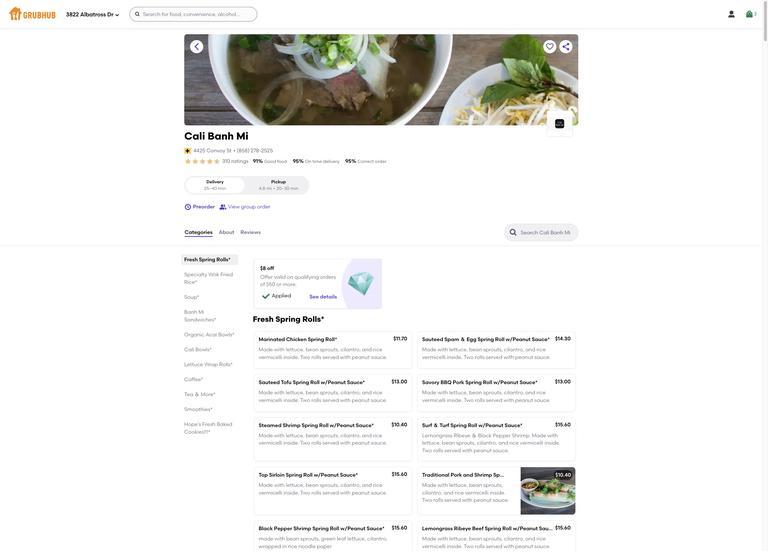 Task type: locate. For each thing, give the bounding box(es) containing it.
min right 20–30
[[290, 186, 298, 191]]

sprouts, up 'noodle'
[[300, 537, 320, 543]]

ribeye for ＆
[[454, 433, 470, 439]]

0 vertical spatial cali
[[184, 130, 205, 142]]

0 horizontal spatial order
[[257, 204, 270, 210]]

served down savory bbq pork spring roll w/peanut sauce*
[[486, 398, 503, 404]]

0 horizontal spatial min
[[218, 186, 226, 191]]

0 horizontal spatial 95
[[293, 158, 299, 165]]

black inside lemongrass ribeye ＆ black pepper shrimp.  made with lettuce, bean sprouts, cilantro, and rice vermicelli inside. two rolls served with peanut sauce.
[[478, 433, 492, 439]]

0 horizontal spatial $13.00
[[392, 379, 407, 385]]

shrimp down lemongrass ribeye ＆ black pepper shrimp.  made with lettuce, bean sprouts, cilantro, and rice vermicelli inside. two rolls served with peanut sauce.
[[474, 473, 492, 479]]

peanut for lemongrass ribeye beef spring roll w/peanut sauce*
[[515, 544, 533, 550]]

1 horizontal spatial order
[[375, 159, 386, 164]]

1 vertical spatial bowls*
[[195, 347, 212, 353]]

sprouts, down lemongrass ribeye beef spring roll w/peanut sauce*
[[483, 537, 503, 543]]

served down lemongrass ribeye beef spring roll w/peanut sauce*
[[486, 544, 503, 550]]

0 vertical spatial fresh spring rolls*
[[184, 257, 231, 263]]

bean for marinated chicken spring roll*
[[306, 347, 319, 353]]

2 vertical spatial rolls*
[[219, 362, 233, 368]]

bean up the "in"
[[286, 537, 299, 543]]

Search for food, convenience, alcohol... search field
[[130, 7, 257, 22]]

1 lemongrass from the top
[[422, 433, 453, 439]]

1 horizontal spatial $13.00
[[555, 379, 571, 385]]

traditional pork and shrimp spring roll w/peanut sauce*
[[422, 473, 566, 479]]

beef
[[472, 526, 484, 532]]

rolls down top sirloin spring roll w/peanut sauce*
[[311, 490, 321, 497]]

sprouts, down surf ＆ turf spring roll w/peanut sauce*
[[456, 441, 476, 447]]

and inside lemongrass ribeye ＆ black pepper shrimp.  made with lettuce, bean sprouts, cilantro, and rice vermicelli inside. two rolls served with peanut sauce.
[[498, 441, 508, 447]]

banh
[[208, 130, 234, 142], [184, 309, 197, 316]]

made for top sirloin spring roll w/peanut sauce*
[[259, 483, 273, 489]]

ribeye inside lemongrass ribeye ＆ black pepper shrimp.  made with lettuce, bean sprouts, cilantro, and rice vermicelli inside. two rolls served with peanut sauce.
[[454, 433, 470, 439]]

bean down the marinated chicken spring roll*
[[306, 347, 319, 353]]

rolls down sauteed spam ＆ egg spring roll w/peanut sauce* at the right
[[475, 355, 485, 361]]

1 cali from the top
[[184, 130, 205, 142]]

rolls for sauteed tofu spring roll w/peanut sauce*
[[311, 398, 321, 404]]

pork right traditional
[[451, 473, 462, 479]]

coffee* tab
[[184, 376, 235, 384]]

2 95 from the left
[[345, 158, 351, 165]]

1 vertical spatial order
[[257, 204, 270, 210]]

1 vertical spatial pepper
[[274, 526, 292, 532]]

served down roll*
[[323, 355, 339, 361]]

lettuce wrap rolls* tab
[[184, 361, 235, 369]]

served
[[323, 355, 339, 361], [486, 355, 503, 361], [323, 398, 339, 404], [486, 398, 503, 404], [323, 441, 339, 447], [444, 448, 461, 454], [323, 490, 339, 497], [444, 498, 461, 504], [486, 544, 503, 550]]

rolls down sauteed tofu spring roll w/peanut sauce*
[[311, 398, 321, 404]]

＆ left egg
[[460, 337, 466, 343]]

1 vertical spatial $10.40
[[555, 473, 571, 479]]

1 horizontal spatial min
[[290, 186, 298, 191]]

rolls down traditional
[[433, 498, 443, 504]]

fresh spring rolls* up chicken
[[253, 315, 325, 324]]

svg image inside preorder button
[[184, 204, 192, 211]]

made with lettuce, bean sprouts, cilantro, and rice vermicelli inside. two rolls served with peanut sauce. down traditional pork and shrimp spring roll w/peanut sauce*
[[422, 483, 509, 504]]

sauteed for sauteed tofu spring roll w/peanut sauce*
[[259, 380, 280, 386]]

two for steamed shrimp spring roll w/peanut sauce*
[[300, 441, 310, 447]]

0 vertical spatial rolls*
[[217, 257, 231, 263]]

fresh up marinated
[[253, 315, 274, 324]]

fresh up specialty
[[184, 257, 198, 263]]

order right group
[[257, 204, 270, 210]]

1 $13.00 from the left
[[392, 379, 407, 385]]

1 horizontal spatial bowls*
[[218, 332, 235, 338]]

traditional pork and shrimp spring roll w/peanut sauce* image
[[521, 468, 576, 515]]

shrimp right steamed
[[283, 423, 301, 429]]

1 horizontal spatial 95
[[345, 158, 351, 165]]

sprouts, down sauteed spam ＆ egg spring roll w/peanut sauce* at the right
[[483, 347, 503, 353]]

with
[[274, 347, 285, 353], [438, 347, 448, 353], [340, 355, 351, 361], [504, 355, 514, 361], [274, 390, 285, 396], [438, 390, 448, 396], [340, 398, 351, 404], [504, 398, 514, 404], [274, 433, 285, 439], [548, 433, 558, 439], [340, 441, 351, 447], [462, 448, 472, 454], [274, 483, 285, 489], [438, 483, 448, 489], [340, 490, 351, 497], [462, 498, 472, 504], [275, 537, 285, 543], [438, 537, 448, 543], [504, 544, 514, 550]]

2 vertical spatial fresh
[[202, 422, 216, 428]]

lettuce, down top sirloin spring roll w/peanut sauce*
[[286, 483, 304, 489]]

0 horizontal spatial $10.40
[[392, 422, 407, 428]]

0 vertical spatial ribeye
[[454, 433, 470, 439]]

sauce. for marinated chicken spring roll*
[[371, 355, 387, 361]]

svg image down of
[[261, 291, 271, 302]]

1 vertical spatial cali
[[184, 347, 194, 353]]

pepper up the "in"
[[274, 526, 292, 532]]

two
[[300, 355, 310, 361], [464, 355, 474, 361], [300, 398, 310, 404], [464, 398, 474, 404], [300, 441, 310, 447], [422, 448, 432, 454], [300, 490, 310, 497], [422, 498, 432, 504], [464, 544, 474, 550]]

order right correct
[[375, 159, 386, 164]]

lettuce, inside lemongrass ribeye ＆ black pepper shrimp.  made with lettuce, bean sprouts, cilantro, and rice vermicelli inside. two rolls served with peanut sauce.
[[422, 441, 441, 447]]

bowls* right acai
[[218, 332, 235, 338]]

sauteed left spam
[[422, 337, 443, 343]]

view
[[228, 204, 240, 210]]

mi
[[236, 130, 249, 142], [198, 309, 204, 316]]

0 vertical spatial order
[[375, 159, 386, 164]]

bean down beef
[[469, 537, 482, 543]]

4.8
[[259, 186, 265, 191]]

bean down egg
[[469, 347, 482, 353]]

0 vertical spatial banh
[[208, 130, 234, 142]]

made for marinated chicken spring roll*
[[259, 347, 273, 353]]

min down delivery
[[218, 186, 226, 191]]

vermicelli for lemongrass ribeye beef spring roll w/peanut sauce*
[[422, 544, 446, 550]]

0 vertical spatial fresh
[[184, 257, 198, 263]]

cali inside tab
[[184, 347, 194, 353]]

0 horizontal spatial svg image
[[135, 11, 140, 17]]

peanut for marinated chicken spring roll*
[[352, 355, 370, 361]]

rolls* right wrap
[[219, 362, 233, 368]]

2 vertical spatial shrimp
[[293, 526, 311, 532]]

peanut for sauteed tofu spring roll w/peanut sauce*
[[352, 398, 370, 404]]

1 horizontal spatial fresh spring rolls*
[[253, 315, 325, 324]]

min inside pickup 4.8 mi • 20–30 min
[[290, 186, 298, 191]]

chicken
[[286, 337, 307, 343]]

0 horizontal spatial black
[[259, 526, 273, 532]]

and
[[362, 347, 372, 353], [526, 347, 535, 353], [362, 390, 372, 396], [526, 390, 535, 396], [362, 433, 372, 439], [498, 441, 508, 447], [463, 473, 473, 479], [362, 483, 372, 489], [444, 490, 454, 497], [526, 537, 535, 543]]

cali up 4425 on the left of the page
[[184, 130, 205, 142]]

mi up 'sandwiches*'
[[198, 309, 204, 316]]

bbq
[[441, 380, 452, 386]]

lettuce, down traditional
[[449, 483, 468, 489]]

two down the marinated chicken spring roll*
[[300, 355, 310, 361]]

lettuce, inside made with bean sprouts, green leaf lettuce, cilantro, wrapped in rice noodle paper
[[347, 537, 366, 543]]

bean for sauteed tofu spring roll w/peanut sauce*
[[306, 390, 319, 396]]

baked
[[217, 422, 232, 428]]

made with lettuce, bean sprouts, cilantro, and rice vermicelli inside. two rolls served with peanut sauce. down sauteed spam ＆ egg spring roll w/peanut sauce* at the right
[[422, 347, 551, 361]]

0 vertical spatial •
[[233, 148, 235, 154]]

ribeye left beef
[[454, 526, 471, 532]]

＆ down surf ＆ turf spring roll w/peanut sauce*
[[472, 433, 477, 439]]

bean down the steamed shrimp spring roll w/peanut sauce*
[[306, 433, 319, 439]]

made with lettuce, bean sprouts, cilantro, and rice vermicelli inside. two rolls served with peanut sauce. down the steamed shrimp spring roll w/peanut sauce*
[[259, 433, 387, 447]]

sauce*
[[532, 337, 550, 343], [347, 380, 365, 386], [520, 380, 538, 386], [356, 423, 374, 429], [505, 423, 523, 429], [340, 473, 358, 479], [548, 473, 566, 479], [367, 526, 385, 532], [539, 526, 557, 532]]

cilantro, for sauteed tofu spring roll w/peanut sauce*
[[341, 390, 361, 396]]

made with lettuce, bean sprouts, cilantro, and rice vermicelli inside. two rolls served with peanut sauce. down roll*
[[259, 347, 387, 361]]

cali
[[184, 130, 205, 142], [184, 347, 194, 353]]

preorder button
[[184, 201, 215, 214]]

3 button
[[745, 8, 757, 21]]

inside. for traditional pork and shrimp spring roll w/peanut sauce*
[[490, 490, 506, 497]]

2 horizontal spatial svg image
[[745, 10, 754, 19]]

2 horizontal spatial fresh
[[253, 315, 274, 324]]

made for sauteed spam ＆ egg spring roll w/peanut sauce*
[[422, 347, 436, 353]]

of
[[260, 282, 265, 288]]

sauteed for sauteed spam ＆ egg spring roll w/peanut sauce*
[[422, 337, 443, 343]]

1 horizontal spatial $10.40
[[555, 473, 571, 479]]

1 horizontal spatial svg image
[[184, 204, 192, 211]]

roll
[[495, 337, 505, 343], [310, 380, 320, 386], [483, 380, 492, 386], [319, 423, 329, 429], [468, 423, 477, 429], [303, 473, 313, 479], [511, 473, 520, 479], [330, 526, 339, 532], [502, 526, 512, 532]]

coffee*
[[184, 377, 203, 383]]

two down top sirloin spring roll w/peanut sauce*
[[300, 490, 310, 497]]

spring
[[199, 257, 215, 263], [275, 315, 301, 324], [308, 337, 324, 343], [478, 337, 494, 343], [293, 380, 309, 386], [466, 380, 482, 386], [302, 423, 318, 429], [450, 423, 467, 429], [286, 473, 302, 479], [493, 473, 510, 479], [312, 526, 329, 532], [485, 526, 501, 532]]

rolls* down 'see' on the bottom
[[302, 315, 325, 324]]

two down traditional
[[422, 498, 432, 504]]

1 vertical spatial ribeye
[[454, 526, 471, 532]]

svg image
[[115, 13, 119, 17], [184, 204, 192, 211], [261, 291, 271, 302]]

option group
[[184, 176, 309, 195]]

1 vertical spatial lemongrass
[[422, 526, 453, 532]]

0 horizontal spatial svg image
[[115, 13, 119, 17]]

cali banh mi
[[184, 130, 249, 142]]

＆ inside tea ＆ more* tab
[[194, 392, 200, 398]]

made with lettuce, bean sprouts, cilantro, and rice vermicelli inside. two rolls served with peanut sauce.
[[259, 347, 387, 361], [422, 347, 551, 361], [259, 390, 387, 404], [422, 390, 551, 404], [259, 433, 387, 447], [259, 483, 387, 497], [422, 483, 509, 504], [422, 537, 551, 550]]

sprouts, down top sirloin spring roll w/peanut sauce*
[[320, 483, 339, 489]]

bean down savory bbq pork spring roll w/peanut sauce*
[[469, 390, 482, 396]]

bean down traditional pork and shrimp spring roll w/peanut sauce*
[[469, 483, 482, 489]]

1 horizontal spatial sauteed
[[422, 337, 443, 343]]

cilantro, for sauteed spam ＆ egg spring roll w/peanut sauce*
[[504, 347, 524, 353]]

organic acai bowls*
[[184, 332, 235, 338]]

1 horizontal spatial banh
[[208, 130, 234, 142]]

bowls* inside tab
[[195, 347, 212, 353]]

1 vertical spatial •
[[273, 186, 275, 191]]

sauteed tofu spring roll w/peanut sauce*
[[259, 380, 365, 386]]

spam
[[445, 337, 459, 343]]

•
[[233, 148, 235, 154], [273, 186, 275, 191]]

soup*
[[184, 295, 199, 301]]

95 right delivery
[[345, 158, 351, 165]]

sprouts, inside made with bean sprouts, green leaf lettuce, cilantro, wrapped in rice noodle paper
[[300, 537, 320, 543]]

lettuce, for savory bbq pork spring roll w/peanut sauce*
[[449, 390, 468, 396]]

2 vertical spatial svg image
[[261, 291, 271, 302]]

made with lettuce, bean sprouts, cilantro, and rice vermicelli inside. two rolls served with peanut sauce. down sauteed tofu spring roll w/peanut sauce*
[[259, 390, 387, 404]]

rice inside lemongrass ribeye ＆ black pepper shrimp.  made with lettuce, bean sprouts, cilantro, and rice vermicelli inside. two rolls served with peanut sauce.
[[510, 441, 519, 447]]

1 vertical spatial sauteed
[[259, 380, 280, 386]]

inside. for lemongrass ribeye beef spring roll w/peanut sauce*
[[447, 544, 463, 550]]

svg image inside 3 "button"
[[745, 10, 754, 19]]

1 vertical spatial svg image
[[184, 204, 192, 211]]

rolls down the steamed shrimp spring roll w/peanut sauce*
[[311, 441, 321, 447]]

lettuce, down chicken
[[286, 347, 304, 353]]

and for top sirloin spring roll w/peanut sauce*
[[362, 483, 372, 489]]

cilantro, for marinated chicken spring roll*
[[341, 347, 361, 353]]

rolls* inside 'tab'
[[219, 362, 233, 368]]

sauteed
[[422, 337, 443, 343], [259, 380, 280, 386]]

rice for steamed shrimp spring roll w/peanut sauce*
[[373, 433, 382, 439]]

roll*
[[325, 337, 337, 343]]

fresh spring rolls* inside tab
[[184, 257, 231, 263]]

25–40
[[204, 186, 217, 191]]

1 horizontal spatial •
[[273, 186, 275, 191]]

sprouts, inside lemongrass ribeye ＆ black pepper shrimp.  made with lettuce, bean sprouts, cilantro, and rice vermicelli inside. two rolls served with peanut sauce.
[[456, 441, 476, 447]]

cali for cali banh mi
[[184, 130, 205, 142]]

1 vertical spatial mi
[[198, 309, 204, 316]]

rolls for steamed shrimp spring roll w/peanut sauce*
[[311, 441, 321, 447]]

2 $13.00 from the left
[[555, 379, 571, 385]]

vermicelli for top sirloin spring roll w/peanut sauce*
[[259, 490, 282, 497]]

1 95 from the left
[[293, 158, 299, 165]]

95 for on time delivery
[[293, 158, 299, 165]]

0 horizontal spatial fresh spring rolls*
[[184, 257, 231, 263]]

lettuce, for traditional pork and shrimp spring roll w/peanut sauce*
[[449, 483, 468, 489]]

promo image
[[348, 271, 375, 298]]

made with lettuce, bean sprouts, cilantro, and rice vermicelli inside. two rolls served with peanut sauce. for ribeye
[[422, 537, 551, 550]]

tea ＆ more*
[[184, 392, 216, 398]]

0 vertical spatial bowls*
[[218, 332, 235, 338]]

wrap
[[204, 362, 218, 368]]

two down surf at the bottom right of page
[[422, 448, 432, 454]]

made for sauteed tofu spring roll w/peanut sauce*
[[259, 390, 273, 396]]

two for lemongrass ribeye beef spring roll w/peanut sauce*
[[464, 544, 474, 550]]

soup* tab
[[184, 294, 235, 301]]

lettuce, down spam
[[449, 347, 468, 353]]

egg
[[467, 337, 476, 343]]

0 vertical spatial sauteed
[[422, 337, 443, 343]]

ribeye down surf ＆ turf spring roll w/peanut sauce*
[[454, 433, 470, 439]]

cilantro, inside made with bean sprouts, green leaf lettuce, cilantro, wrapped in rice noodle paper
[[367, 537, 388, 543]]

served down sauteed tofu spring roll w/peanut sauce*
[[323, 398, 339, 404]]

two down the steamed shrimp spring roll w/peanut sauce*
[[300, 441, 310, 447]]

2 lemongrass from the top
[[422, 526, 453, 532]]

0 vertical spatial mi
[[236, 130, 249, 142]]

rice for lemongrass ribeye beef spring roll w/peanut sauce*
[[537, 537, 546, 543]]

two down savory bbq pork spring roll w/peanut sauce*
[[464, 398, 474, 404]]

• right 'mi'
[[273, 186, 275, 191]]

sprouts,
[[320, 347, 339, 353], [483, 347, 503, 353], [320, 390, 339, 396], [483, 390, 503, 396], [320, 433, 339, 439], [456, 441, 476, 447], [320, 483, 339, 489], [483, 483, 503, 489], [300, 537, 320, 543], [483, 537, 503, 543]]

black
[[478, 433, 492, 439], [259, 526, 273, 532]]

delivery
[[323, 159, 340, 164]]

0 vertical spatial pepper
[[493, 433, 511, 439]]

bean for top sirloin spring roll w/peanut sauce*
[[306, 483, 319, 489]]

svg image
[[727, 10, 736, 19], [745, 10, 754, 19], [135, 11, 140, 17]]

served down top sirloin spring roll w/peanut sauce*
[[323, 490, 339, 497]]

specialty
[[184, 272, 207, 278]]

shrimp
[[283, 423, 301, 429], [474, 473, 492, 479], [293, 526, 311, 532]]

min inside 'delivery 25–40 min'
[[218, 186, 226, 191]]

pepper left the shrimp.
[[493, 433, 511, 439]]

0 horizontal spatial fresh
[[184, 257, 198, 263]]

rolls up traditional
[[433, 448, 443, 454]]

peanut for savory bbq pork spring roll w/peanut sauce*
[[515, 398, 533, 404]]

sprouts, down traditional pork and shrimp spring roll w/peanut sauce*
[[483, 483, 503, 489]]

lettuce,
[[286, 347, 304, 353], [449, 347, 468, 353], [286, 390, 304, 396], [449, 390, 468, 396], [286, 433, 304, 439], [422, 441, 441, 447], [286, 483, 304, 489], [449, 483, 468, 489], [347, 537, 366, 543], [449, 537, 468, 543]]

2 min from the left
[[290, 186, 298, 191]]

two inside lemongrass ribeye ＆ black pepper shrimp.  made with lettuce, bean sprouts, cilantro, and rice vermicelli inside. two rolls served with peanut sauce.
[[422, 448, 432, 454]]

made inside lemongrass ribeye ＆ black pepper shrimp.  made with lettuce, bean sprouts, cilantro, and rice vermicelli inside. two rolls served with peanut sauce.
[[532, 433, 546, 439]]

0 horizontal spatial banh
[[184, 309, 197, 316]]

lemongrass
[[422, 433, 453, 439], [422, 526, 453, 532]]

cali for cali bowls*
[[184, 347, 194, 353]]

savory bbq pork spring roll w/peanut sauce*
[[422, 380, 538, 386]]

sprouts, down roll*
[[320, 347, 339, 353]]

rolls*
[[217, 257, 231, 263], [302, 315, 325, 324], [219, 362, 233, 368]]

1 vertical spatial banh
[[184, 309, 197, 316]]

1 horizontal spatial black
[[478, 433, 492, 439]]

bowls* inside tab
[[218, 332, 235, 338]]

lettuce, down lemongrass ribeye beef spring roll w/peanut sauce*
[[449, 537, 468, 543]]

• right the st
[[233, 148, 235, 154]]

lettuce, down the steamed shrimp spring roll w/peanut sauce*
[[286, 433, 304, 439]]

sprouts, down sauteed tofu spring roll w/peanut sauce*
[[320, 390, 339, 396]]

rolls* up fried
[[217, 257, 231, 263]]

order
[[375, 159, 386, 164], [257, 204, 270, 210]]

0 vertical spatial svg image
[[115, 13, 119, 17]]

two down egg
[[464, 355, 474, 361]]

rolls down the marinated chicken spring roll*
[[311, 355, 321, 361]]

1 vertical spatial shrimp
[[474, 473, 492, 479]]

made with lettuce, bean sprouts, cilantro, and rice vermicelli inside. two rolls served with peanut sauce. down lemongrass ribeye beef spring roll w/peanut sauce*
[[422, 537, 551, 550]]

inside. for marinated chicken spring roll*
[[283, 355, 299, 361]]

bean for traditional pork and shrimp spring roll w/peanut sauce*
[[469, 483, 482, 489]]

95 for correct order
[[345, 158, 351, 165]]

svg image left preorder
[[184, 204, 192, 211]]

0 vertical spatial lemongrass
[[422, 433, 453, 439]]

sprouts, for marinated chicken spring roll*
[[320, 347, 339, 353]]

bowls* up lettuce wrap rolls*
[[195, 347, 212, 353]]

made with lettuce, bean sprouts, cilantro, and rice vermicelli inside. two rolls served with peanut sauce. for chicken
[[259, 347, 387, 361]]

svg image right dr
[[115, 13, 119, 17]]

sauteed spam ＆ egg spring roll w/peanut sauce*
[[422, 337, 550, 343]]

two down sauteed tofu spring roll w/peanut sauce*
[[300, 398, 310, 404]]

and for marinated chicken spring roll*
[[362, 347, 372, 353]]

cilantro, for top sirloin spring roll w/peanut sauce*
[[341, 483, 361, 489]]

qualifying
[[295, 274, 319, 281]]

specialty wok fried rice* tab
[[184, 271, 235, 287]]

sprouts, down savory bbq pork spring roll w/peanut sauce*
[[483, 390, 503, 396]]

lettuce, down surf at the bottom right of page
[[422, 441, 441, 447]]

$13.00 for sauteed tofu spring roll w/peanut sauce*
[[392, 379, 407, 385]]

served down sauteed spam ＆ egg spring roll w/peanut sauce* at the right
[[486, 355, 503, 361]]

search icon image
[[509, 228, 518, 237]]

wrapped
[[259, 544, 281, 550]]

bean down turf
[[442, 441, 455, 447]]

served down the steamed shrimp spring roll w/peanut sauce*
[[323, 441, 339, 447]]

sauce.
[[371, 355, 387, 361], [534, 355, 551, 361], [371, 398, 387, 404], [534, 398, 551, 404], [371, 441, 387, 447], [493, 448, 509, 454], [371, 490, 387, 497], [493, 498, 509, 504], [534, 544, 551, 550]]

sauteed left tofu
[[259, 380, 280, 386]]

95 left the on
[[293, 158, 299, 165]]

sprouts, for traditional pork and shrimp spring roll w/peanut sauce*
[[483, 483, 503, 489]]

sprouts, down the steamed shrimp spring roll w/peanut sauce*
[[320, 433, 339, 439]]

0 horizontal spatial mi
[[198, 309, 204, 316]]

fresh spring rolls* up wok
[[184, 257, 231, 263]]

made with lettuce, bean sprouts, cilantro, and rice vermicelli inside. two rolls served with peanut sauce. down savory bbq pork spring roll w/peanut sauce*
[[422, 390, 551, 404]]

1 horizontal spatial pepper
[[493, 433, 511, 439]]

ribeye for beef
[[454, 526, 471, 532]]

bean for steamed shrimp spring roll w/peanut sauce*
[[306, 433, 319, 439]]

lettuce, down bbq
[[449, 390, 468, 396]]

95
[[293, 158, 299, 165], [345, 158, 351, 165]]

fresh
[[184, 257, 198, 263], [253, 315, 274, 324], [202, 422, 216, 428]]

two down beef
[[464, 544, 474, 550]]

lettuce, right leaf
[[347, 537, 366, 543]]

made with lettuce, bean sprouts, cilantro, and rice vermicelli inside. two rolls served with peanut sauce. for pork
[[422, 483, 509, 504]]

tea
[[184, 392, 193, 398]]

banh mi sandwiches* tab
[[184, 309, 235, 324]]

black up made at the left bottom
[[259, 526, 273, 532]]

bean down top sirloin spring roll w/peanut sauce*
[[306, 483, 319, 489]]

$10.40
[[392, 422, 407, 428], [555, 473, 571, 479]]

2 cali from the top
[[184, 347, 194, 353]]

main navigation navigation
[[0, 0, 763, 28]]

rolls* inside tab
[[217, 257, 231, 263]]

black down surf ＆ turf spring roll w/peanut sauce*
[[478, 433, 492, 439]]

0 horizontal spatial sauteed
[[259, 380, 280, 386]]

made with lettuce, bean sprouts, cilantro, and rice vermicelli inside. two rolls served with peanut sauce. down top sirloin spring roll w/peanut sauce*
[[259, 483, 387, 497]]

• (858) 278-2525
[[233, 148, 273, 154]]

rice for sauteed tofu spring roll w/peanut sauce*
[[373, 390, 382, 396]]

group
[[241, 204, 256, 210]]

bean down sauteed tofu spring roll w/peanut sauce*
[[306, 390, 319, 396]]

surf ＆ turf spring roll w/peanut sauce*
[[422, 423, 523, 429]]

0 horizontal spatial bowls*
[[195, 347, 212, 353]]

subscription pass image
[[184, 148, 192, 154]]

two for sauteed tofu spring roll w/peanut sauce*
[[300, 398, 310, 404]]

st
[[227, 148, 232, 154]]

0 vertical spatial black
[[478, 433, 492, 439]]

＆ right tea
[[194, 392, 200, 398]]

0 vertical spatial $10.40
[[392, 422, 407, 428]]

lettuce, for sauteed tofu spring roll w/peanut sauce*
[[286, 390, 304, 396]]

correct order
[[358, 159, 386, 164]]

lemongrass ribeye beef spring roll w/peanut sauce*
[[422, 526, 557, 532]]

on time delivery
[[305, 159, 340, 164]]

1 min from the left
[[218, 186, 226, 191]]

sauce. for top sirloin spring roll w/peanut sauce*
[[371, 490, 387, 497]]

cilantro, inside lemongrass ribeye ＆ black pepper shrimp.  made with lettuce, bean sprouts, cilantro, and rice vermicelli inside. two rolls served with peanut sauce.
[[477, 441, 497, 447]]

2 horizontal spatial svg image
[[261, 291, 271, 302]]

bean for sauteed spam ＆ egg spring roll w/peanut sauce*
[[469, 347, 482, 353]]

$15.60 for top sirloin spring roll w/peanut sauce*
[[392, 472, 407, 478]]

4425 convoy st
[[193, 148, 232, 154]]

turf
[[440, 423, 449, 429]]

star icon image
[[184, 158, 192, 165], [192, 158, 199, 165], [199, 158, 206, 165], [206, 158, 213, 165], [213, 158, 221, 165], [213, 158, 221, 165]]

peanut inside lemongrass ribeye ＆ black pepper shrimp.  made with lettuce, bean sprouts, cilantro, and rice vermicelli inside. two rolls served with peanut sauce.
[[474, 448, 492, 454]]

(858) 278-2525 button
[[237, 147, 273, 155]]

shrimp up 'noodle'
[[293, 526, 311, 532]]

4425 convoy st button
[[193, 147, 232, 155]]

sprouts, for savory bbq pork spring roll w/peanut sauce*
[[483, 390, 503, 396]]

and for lemongrass ribeye beef spring roll w/peanut sauce*
[[526, 537, 535, 543]]

served for traditional pork and shrimp spring roll w/peanut sauce*
[[444, 498, 461, 504]]

banh up 'sandwiches*'
[[184, 309, 197, 316]]

dr
[[107, 11, 113, 18]]

1 vertical spatial fresh
[[253, 315, 274, 324]]

0 horizontal spatial pepper
[[274, 526, 292, 532]]

bowls*
[[218, 332, 235, 338], [195, 347, 212, 353]]

1 horizontal spatial fresh
[[202, 422, 216, 428]]

bean
[[306, 347, 319, 353], [469, 347, 482, 353], [306, 390, 319, 396], [469, 390, 482, 396], [306, 433, 319, 439], [442, 441, 455, 447], [306, 483, 319, 489], [469, 483, 482, 489], [286, 537, 299, 543], [469, 537, 482, 543]]

tofu
[[281, 380, 292, 386]]

lemongrass inside lemongrass ribeye ＆ black pepper shrimp.  made with lettuce, bean sprouts, cilantro, and rice vermicelli inside. two rolls served with peanut sauce.
[[422, 433, 453, 439]]

0 horizontal spatial •
[[233, 148, 235, 154]]

served down traditional
[[444, 498, 461, 504]]



Task type: describe. For each thing, give the bounding box(es) containing it.
0 vertical spatial pork
[[453, 380, 464, 386]]

lemongrass for lemongrass ribeye ＆ black pepper shrimp.  made with lettuce, bean sprouts, cilantro, and rice vermicelli inside. two rolls served with peanut sauce.
[[422, 433, 453, 439]]

delivery 25–40 min
[[204, 180, 226, 191]]

delivery
[[206, 180, 224, 185]]

mi inside banh mi sandwiches*
[[198, 309, 204, 316]]

0 vertical spatial shrimp
[[283, 423, 301, 429]]

cilantro, for lemongrass ribeye beef spring roll w/peanut sauce*
[[504, 537, 524, 543]]

fresh spring rolls* tab
[[184, 256, 235, 264]]

and for sauteed tofu spring roll w/peanut sauce*
[[362, 390, 372, 396]]

cilantro, for savory bbq pork spring roll w/peanut sauce*
[[504, 390, 524, 396]]

orders
[[320, 274, 336, 281]]

sauce. inside lemongrass ribeye ＆ black pepper shrimp.  made with lettuce, bean sprouts, cilantro, and rice vermicelli inside. two rolls served with peanut sauce.
[[493, 448, 509, 454]]

inside. for sauteed tofu spring roll w/peanut sauce*
[[283, 398, 299, 404]]

vermicelli for sauteed spam ＆ egg spring roll w/peanut sauce*
[[422, 355, 446, 361]]

rolls for lemongrass ribeye beef spring roll w/peanut sauce*
[[475, 544, 485, 550]]

sprouts, for sauteed spam ＆ egg spring roll w/peanut sauce*
[[483, 347, 503, 353]]

green
[[321, 537, 336, 543]]

traditional
[[422, 473, 449, 479]]

hope's
[[184, 422, 201, 428]]

served for sauteed tofu spring roll w/peanut sauce*
[[323, 398, 339, 404]]

lettuce, for sauteed spam ＆ egg spring roll w/peanut sauce*
[[449, 347, 468, 353]]

made
[[259, 537, 273, 543]]

made for traditional pork and shrimp spring roll w/peanut sauce*
[[422, 483, 436, 489]]

lettuce, for top sirloin spring roll w/peanut sauce*
[[286, 483, 304, 489]]

91
[[253, 158, 258, 165]]

made with lettuce, bean sprouts, cilantro, and rice vermicelli inside. two rolls served with peanut sauce. for spam
[[422, 347, 551, 361]]

two for marinated chicken spring roll*
[[300, 355, 310, 361]]

leaf
[[337, 537, 346, 543]]

save this restaurant image
[[546, 42, 554, 51]]

tea ＆ more* tab
[[184, 391, 235, 399]]

made with bean sprouts, green leaf lettuce, cilantro, wrapped in rice noodle paper
[[259, 537, 388, 550]]

shrimp.
[[512, 433, 531, 439]]

served for sauteed spam ＆ egg spring roll w/peanut sauce*
[[486, 355, 503, 361]]

cilantro, for traditional pork and shrimp spring roll w/peanut sauce*
[[422, 490, 442, 497]]

278-
[[251, 148, 261, 154]]

good
[[264, 159, 276, 164]]

pickup
[[271, 180, 286, 185]]

smoothies* tab
[[184, 406, 235, 414]]

sauce. for traditional pork and shrimp spring roll w/peanut sauce*
[[493, 498, 509, 504]]

vermicelli for savory bbq pork spring roll w/peanut sauce*
[[422, 398, 446, 404]]

peanut for traditional pork and shrimp spring roll w/peanut sauce*
[[474, 498, 492, 504]]

cookies!!!*
[[184, 430, 211, 436]]

sprouts, for steamed shrimp spring roll w/peanut sauce*
[[320, 433, 339, 439]]

and for savory bbq pork spring roll w/peanut sauce*
[[526, 390, 535, 396]]

preorder
[[193, 204, 215, 210]]

more*
[[201, 392, 216, 398]]

cali bowls*
[[184, 347, 212, 353]]

convoy
[[207, 148, 225, 154]]

$15.60 for black pepper shrimp spring roll w/peanut sauce*
[[392, 525, 407, 532]]

sprouts, for top sirloin spring roll w/peanut sauce*
[[320, 483, 339, 489]]

spring inside tab
[[199, 257, 215, 263]]

rice*
[[184, 280, 197, 286]]

paper
[[317, 544, 332, 550]]

(858)
[[237, 148, 250, 154]]

share icon image
[[562, 42, 570, 51]]

marinated chicken spring roll*
[[259, 337, 337, 343]]

with inside made with bean sprouts, green leaf lettuce, cilantro, wrapped in rice noodle paper
[[275, 537, 285, 543]]

order inside button
[[257, 204, 270, 210]]

organic acai bowls* tab
[[184, 331, 235, 339]]

4425
[[193, 148, 205, 154]]

$11.70
[[393, 336, 407, 342]]

bean inside lemongrass ribeye ＆ black pepper shrimp.  made with lettuce, bean sprouts, cilantro, and rice vermicelli inside. two rolls served with peanut sauce.
[[442, 441, 455, 447]]

valid
[[274, 274, 286, 281]]

hope's fresh baked cookies!!!*
[[184, 422, 232, 436]]

peanut for top sirloin spring roll w/peanut sauce*
[[352, 490, 370, 497]]

sirloin
[[269, 473, 285, 479]]

correct
[[358, 159, 374, 164]]

black pepper shrimp spring roll w/peanut sauce*
[[259, 526, 385, 532]]

3822
[[66, 11, 79, 18]]

and for sauteed spam ＆ egg spring roll w/peanut sauce*
[[526, 347, 535, 353]]

ratings
[[231, 158, 249, 165]]

two for savory bbq pork spring roll w/peanut sauce*
[[464, 398, 474, 404]]

$50
[[266, 282, 275, 288]]

$8
[[260, 266, 266, 272]]

hope's fresh baked cookies!!!* tab
[[184, 421, 235, 436]]

caret left icon image
[[192, 42, 201, 51]]

served for lemongrass ribeye beef spring roll w/peanut sauce*
[[486, 544, 503, 550]]

sauce. for steamed shrimp spring roll w/peanut sauce*
[[371, 441, 387, 447]]

see
[[310, 294, 319, 300]]

categories
[[185, 230, 213, 236]]

＆ inside lemongrass ribeye ＆ black pepper shrimp.  made with lettuce, bean sprouts, cilantro, and rice vermicelli inside. two rolls served with peanut sauce.
[[472, 433, 477, 439]]

cali banh mi logo image
[[547, 117, 573, 130]]

sauce. for savory bbq pork spring roll w/peanut sauce*
[[534, 398, 551, 404]]

inside. inside lemongrass ribeye ＆ black pepper shrimp.  made with lettuce, bean sprouts, cilantro, and rice vermicelli inside. two rolls served with peanut sauce.
[[545, 441, 560, 447]]

rolls inside lemongrass ribeye ＆ black pepper shrimp.  made with lettuce, bean sprouts, cilantro, and rice vermicelli inside. two rolls served with peanut sauce.
[[433, 448, 443, 454]]

applied
[[272, 293, 291, 299]]

made with lettuce, bean sprouts, cilantro, and rice vermicelli inside. two rolls served with peanut sauce. for bbq
[[422, 390, 551, 404]]

lemongrass ribeye ＆ black pepper shrimp.  made with lettuce, bean sprouts, cilantro, and rice vermicelli inside. two rolls served with peanut sauce.
[[422, 433, 560, 454]]

wok
[[208, 272, 219, 278]]

top sirloin spring roll w/peanut sauce*
[[259, 473, 358, 479]]

1 vertical spatial fresh spring rolls*
[[253, 315, 325, 324]]

categories button
[[184, 220, 213, 246]]

fresh inside tab
[[184, 257, 198, 263]]

vermicelli for sauteed tofu spring roll w/peanut sauce*
[[259, 398, 282, 404]]

inside. for savory bbq pork spring roll w/peanut sauce*
[[447, 398, 463, 404]]

view group order
[[228, 204, 270, 210]]

sprouts, for sauteed tofu spring roll w/peanut sauce*
[[320, 390, 339, 396]]

rice for savory bbq pork spring roll w/peanut sauce*
[[537, 390, 546, 396]]

view group order button
[[219, 201, 270, 214]]

rice inside made with bean sprouts, green leaf lettuce, cilantro, wrapped in rice noodle paper
[[288, 544, 297, 550]]

sauce. for sauteed spam ＆ egg spring roll w/peanut sauce*
[[534, 355, 551, 361]]

1 vertical spatial pork
[[451, 473, 462, 479]]

rolls for savory bbq pork spring roll w/peanut sauce*
[[475, 398, 485, 404]]

lettuce, for marinated chicken spring roll*
[[286, 347, 304, 353]]

save this restaurant button
[[543, 40, 557, 53]]

made for steamed shrimp spring roll w/peanut sauce*
[[259, 433, 273, 439]]

see details button
[[310, 291, 337, 304]]

$15.60 for lemongrass ribeye beef spring roll w/peanut sauce*
[[555, 525, 571, 532]]

and for traditional pork and shrimp spring roll w/peanut sauce*
[[444, 490, 454, 497]]

svg image inside main navigation navigation
[[115, 13, 119, 17]]

reviews
[[241, 230, 261, 236]]

on
[[287, 274, 293, 281]]

fresh inside the hope's fresh baked cookies!!!*
[[202, 422, 216, 428]]

food
[[277, 159, 287, 164]]

steamed shrimp spring roll w/peanut sauce*
[[259, 423, 374, 429]]

rice for top sirloin spring roll w/peanut sauce*
[[373, 483, 382, 489]]

on
[[305, 159, 311, 164]]

peanut for steamed shrimp spring roll w/peanut sauce*
[[352, 441, 370, 447]]

• inside pickup 4.8 mi • 20–30 min
[[273, 186, 275, 191]]

inside. for steamed shrimp spring roll w/peanut sauce*
[[283, 441, 299, 447]]

rolls for sauteed spam ＆ egg spring roll w/peanut sauce*
[[475, 355, 485, 361]]

rolls* for lettuce wrap rolls* 'tab'
[[219, 362, 233, 368]]

rolls for traditional pork and shrimp spring roll w/peanut sauce*
[[433, 498, 443, 504]]

pepper inside lemongrass ribeye ＆ black pepper shrimp.  made with lettuce, bean sprouts, cilantro, and rice vermicelli inside. two rolls served with peanut sauce.
[[493, 433, 511, 439]]

made for lemongrass ribeye beef spring roll w/peanut sauce*
[[422, 537, 436, 543]]

rolls for top sirloin spring roll w/peanut sauce*
[[311, 490, 321, 497]]

two for traditional pork and shrimp spring roll w/peanut sauce*
[[422, 498, 432, 504]]

offer
[[260, 274, 273, 281]]

inside. for top sirloin spring roll w/peanut sauce*
[[283, 490, 299, 497]]

3822 albatross dr
[[66, 11, 113, 18]]

served for steamed shrimp spring roll w/peanut sauce*
[[323, 441, 339, 447]]

top
[[259, 473, 268, 479]]

lettuce wrap rolls*
[[184, 362, 233, 368]]

peanut for sauteed spam ＆ egg spring roll w/peanut sauce*
[[515, 355, 533, 361]]

3
[[754, 11, 757, 17]]

1 vertical spatial black
[[259, 526, 273, 532]]

20–30
[[277, 186, 289, 191]]

made with lettuce, bean sprouts, cilantro, and rice vermicelli inside. two rolls served with peanut sauce. for shrimp
[[259, 433, 387, 447]]

2525
[[261, 148, 273, 154]]

served inside lemongrass ribeye ＆ black pepper shrimp.  made with lettuce, bean sprouts, cilantro, and rice vermicelli inside. two rolls served with peanut sauce.
[[444, 448, 461, 454]]

surf
[[422, 423, 432, 429]]

1 vertical spatial rolls*
[[302, 315, 325, 324]]

1 horizontal spatial mi
[[236, 130, 249, 142]]

lemongrass for lemongrass ribeye beef spring roll w/peanut sauce*
[[422, 526, 453, 532]]

cali bowls* tab
[[184, 346, 235, 354]]

organic
[[184, 332, 205, 338]]

sandwiches*
[[184, 317, 216, 323]]

more.
[[283, 282, 297, 288]]

option group containing delivery 25–40 min
[[184, 176, 309, 195]]

time
[[312, 159, 322, 164]]

or
[[276, 282, 281, 288]]

two for top sirloin spring roll w/peanut sauce*
[[300, 490, 310, 497]]

Search Cali Banh Mi search field
[[520, 230, 576, 237]]

and for steamed shrimp spring roll w/peanut sauce*
[[362, 433, 372, 439]]

noodle
[[298, 544, 316, 550]]

served for marinated chicken spring roll*
[[323, 355, 339, 361]]

banh inside banh mi sandwiches*
[[184, 309, 197, 316]]

$8 off offer valid on qualifying orders of $50 or more.
[[260, 266, 336, 288]]

$13.00 for savory bbq pork spring roll w/peanut sauce*
[[555, 379, 571, 385]]

specialty wok fried rice*
[[184, 272, 233, 286]]

$14.30
[[555, 336, 571, 342]]

made with lettuce, bean sprouts, cilantro, and rice vermicelli inside. two rolls served with peanut sauce. for tofu
[[259, 390, 387, 404]]

rice for traditional pork and shrimp spring roll w/peanut sauce*
[[455, 490, 464, 497]]

rolls* for fresh spring rolls* tab
[[217, 257, 231, 263]]

vermicelli for traditional pork and shrimp spring roll w/peanut sauce*
[[465, 490, 489, 497]]

savory
[[422, 380, 439, 386]]

lettuce
[[184, 362, 203, 368]]

steamed
[[259, 423, 282, 429]]

people icon image
[[219, 204, 227, 211]]

albatross
[[80, 11, 106, 18]]

sprouts, for lemongrass ribeye beef spring roll w/peanut sauce*
[[483, 537, 503, 543]]

＆ left turf
[[433, 423, 439, 429]]

rolls for marinated chicken spring roll*
[[311, 355, 321, 361]]

in
[[282, 544, 287, 550]]

cilantro, for steamed shrimp spring roll w/peanut sauce*
[[341, 433, 361, 439]]

bean for lemongrass ribeye beef spring roll w/peanut sauce*
[[469, 537, 482, 543]]

lettuce, for steamed shrimp spring roll w/peanut sauce*
[[286, 433, 304, 439]]

$15.60 for surf ＆ turf spring roll w/peanut sauce*
[[555, 422, 571, 428]]

acai
[[206, 332, 217, 338]]

rice for marinated chicken spring roll*
[[373, 347, 382, 353]]

310
[[222, 158, 230, 165]]

marinated
[[259, 337, 285, 343]]

vermicelli for marinated chicken spring roll*
[[259, 355, 282, 361]]

vermicelli inside lemongrass ribeye ＆ black pepper shrimp.  made with lettuce, bean sprouts, cilantro, and rice vermicelli inside. two rolls served with peanut sauce.
[[520, 441, 543, 447]]

about
[[219, 230, 234, 236]]

sauce. for sauteed tofu spring roll w/peanut sauce*
[[371, 398, 387, 404]]

made with lettuce, bean sprouts, cilantro, and rice vermicelli inside. two rolls served with peanut sauce. for sirloin
[[259, 483, 387, 497]]

bean inside made with bean sprouts, green leaf lettuce, cilantro, wrapped in rice noodle paper
[[286, 537, 299, 543]]

details
[[320, 294, 337, 300]]

made for savory bbq pork spring roll w/peanut sauce*
[[422, 390, 436, 396]]

vermicelli for steamed shrimp spring roll w/peanut sauce*
[[259, 441, 282, 447]]

1 horizontal spatial svg image
[[727, 10, 736, 19]]



Task type: vqa. For each thing, say whether or not it's contained in the screenshot.


